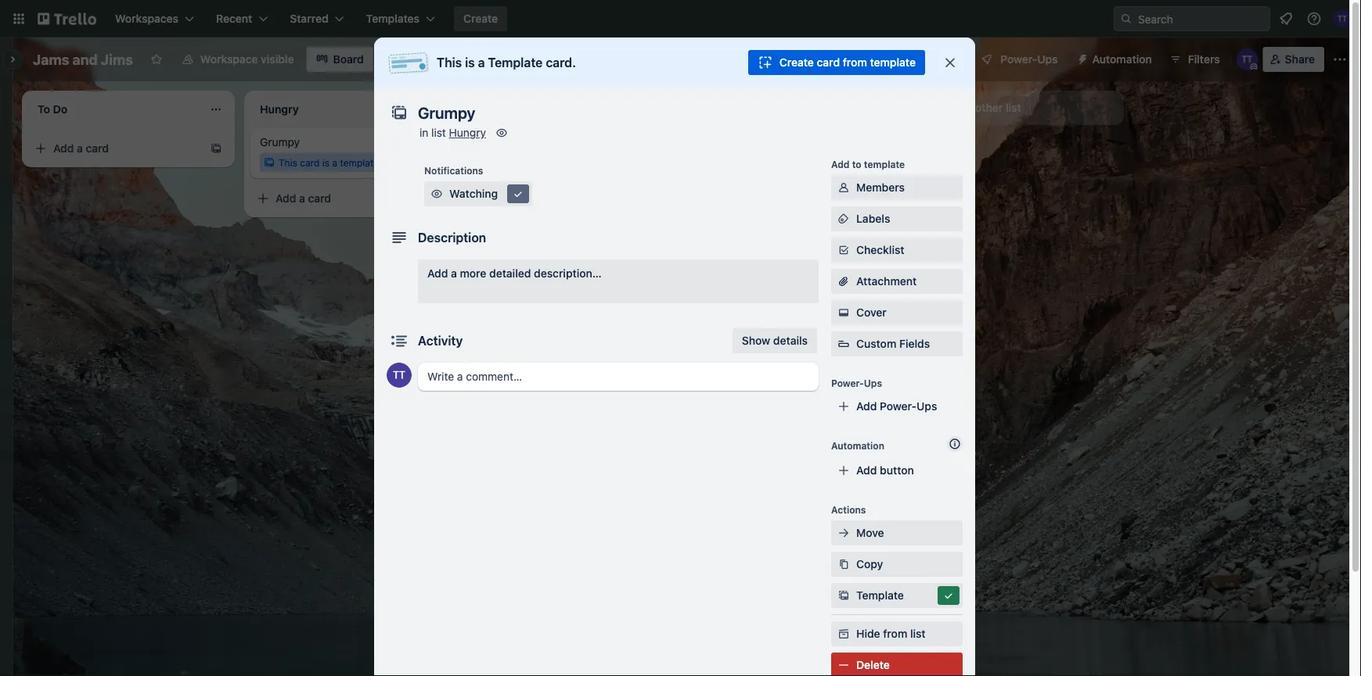 Task type: describe. For each thing, give the bounding box(es) containing it.
watching button
[[424, 182, 532, 207]]

0 horizontal spatial automation
[[831, 441, 884, 452]]

more
[[460, 267, 486, 280]]

to
[[852, 159, 861, 170]]

show
[[742, 335, 770, 347]]

in list hungry
[[419, 126, 486, 139]]

custom fields
[[856, 338, 930, 351]]

grumpy link
[[260, 135, 441, 150]]

sm image right hungry
[[494, 125, 510, 141]]

hide
[[856, 628, 880, 641]]

show menu image
[[1332, 52, 1348, 67]]

back to home image
[[38, 6, 96, 31]]

power-ups inside button
[[1000, 53, 1058, 66]]

0 vertical spatial template
[[488, 55, 543, 70]]

sm image for cover
[[836, 305, 852, 321]]

this card is a template.
[[279, 157, 382, 168]]

sm image for checklist
[[836, 243, 852, 258]]

template inside create card from template button
[[870, 56, 916, 69]]

2 horizontal spatial add a card
[[498, 142, 553, 155]]

fields
[[899, 338, 930, 351]]

custom
[[856, 338, 896, 351]]

add another list button
[[911, 91, 1124, 125]]

show details link
[[732, 329, 817, 354]]

add to template
[[831, 159, 905, 170]]

1 horizontal spatial from
[[883, 628, 907, 641]]

sm image for move
[[836, 526, 852, 542]]

sm image inside template button
[[941, 589, 956, 604]]

create for create card from template
[[779, 56, 814, 69]]

customize views image
[[381, 52, 397, 67]]

ups inside button
[[1037, 53, 1058, 66]]

description…
[[534, 267, 602, 280]]

add button
[[856, 465, 914, 477]]

ups inside 'link'
[[917, 400, 937, 413]]

sm image right watching
[[510, 186, 526, 202]]

add a more detailed description…
[[427, 267, 602, 280]]

move link
[[831, 521, 963, 546]]

members link
[[831, 175, 963, 200]]

custom fields button
[[831, 337, 963, 352]]

switch to… image
[[11, 11, 27, 27]]

template inside button
[[856, 590, 904, 603]]

sm image for copy
[[836, 557, 852, 573]]

jams
[[33, 51, 69, 68]]

workspace visible
[[200, 53, 294, 66]]

hungry link
[[449, 126, 486, 139]]

0 notifications image
[[1276, 9, 1295, 28]]

hide from list
[[856, 628, 926, 641]]

members
[[856, 181, 905, 194]]

Write a comment text field
[[418, 363, 819, 391]]

filters
[[1188, 53, 1220, 66]]

open information menu image
[[1306, 11, 1322, 27]]

grumpy
[[260, 136, 300, 149]]

in
[[419, 126, 428, 139]]

another
[[963, 101, 1003, 114]]

sm image for hide from list
[[836, 627, 852, 643]]

copy link
[[831, 553, 963, 578]]

workspace visible button
[[172, 47, 303, 72]]

0 horizontal spatial is
[[322, 157, 330, 168]]

copy
[[856, 558, 883, 571]]

watching
[[449, 187, 498, 200]]

description
[[418, 230, 486, 245]]

details
[[773, 335, 808, 347]]

1 vertical spatial template
[[864, 159, 905, 170]]

activity
[[418, 334, 463, 349]]

sm image for template
[[836, 589, 852, 604]]

1 vertical spatial power-ups
[[831, 378, 882, 389]]

notifications
[[424, 165, 483, 176]]

add a more detailed description… link
[[418, 260, 819, 304]]

move
[[856, 527, 884, 540]]

delete link
[[831, 654, 963, 677]]



Task type: locate. For each thing, give the bounding box(es) containing it.
sm image down copy link
[[836, 589, 852, 604]]

1 horizontal spatial power-
[[880, 400, 917, 413]]

is down the "create" button
[[465, 55, 475, 70]]

sm image down notifications
[[429, 186, 445, 202]]

1 vertical spatial template
[[856, 590, 904, 603]]

create from template… image down notifications
[[432, 193, 445, 205]]

0 vertical spatial ups
[[1037, 53, 1058, 66]]

this is a template card.
[[437, 55, 576, 70]]

add a card button
[[28, 136, 203, 161], [473, 136, 648, 161], [250, 186, 426, 211]]

sm image left labels
[[836, 211, 852, 227]]

0 vertical spatial terry turtle (terryturtle) image
[[1333, 9, 1352, 28]]

power- inside button
[[1000, 53, 1037, 66]]

share
[[1285, 53, 1315, 66]]

jams and jims
[[33, 51, 133, 68]]

filters button
[[1164, 47, 1225, 72]]

sm image left copy
[[836, 557, 852, 573]]

1 horizontal spatial add a card
[[275, 192, 331, 205]]

1 horizontal spatial create from template… image
[[432, 193, 445, 205]]

sm image for delete
[[836, 658, 852, 674]]

1 horizontal spatial this
[[437, 55, 462, 70]]

sm image inside labels link
[[836, 211, 852, 227]]

automation
[[1092, 53, 1152, 66], [831, 441, 884, 452]]

and
[[72, 51, 98, 68]]

create inside button
[[463, 12, 498, 25]]

1 vertical spatial from
[[883, 628, 907, 641]]

create from template… image
[[210, 142, 222, 155], [432, 193, 445, 205]]

2 vertical spatial list
[[910, 628, 926, 641]]

show details
[[742, 335, 808, 347]]

0 horizontal spatial this
[[279, 157, 297, 168]]

create card from template
[[779, 56, 916, 69]]

create card from template button
[[748, 50, 925, 75]]

list for add another list
[[1006, 101, 1021, 114]]

1 horizontal spatial create
[[779, 56, 814, 69]]

0 horizontal spatial template
[[488, 55, 543, 70]]

1 horizontal spatial is
[[465, 55, 475, 70]]

this down grumpy
[[279, 157, 297, 168]]

sm image
[[1070, 47, 1092, 69], [494, 125, 510, 141], [836, 211, 852, 227], [836, 243, 852, 258], [836, 305, 852, 321], [836, 526, 852, 542], [836, 589, 852, 604], [836, 627, 852, 643], [836, 658, 852, 674]]

automation down search icon
[[1092, 53, 1152, 66]]

template left card.
[[488, 55, 543, 70]]

primary element
[[0, 0, 1361, 38]]

Board name text field
[[25, 47, 141, 72]]

sm image inside cover link
[[836, 305, 852, 321]]

0 horizontal spatial power-
[[831, 378, 864, 389]]

terry turtle (terryturtle) image
[[1236, 49, 1258, 70]]

list
[[1006, 101, 1021, 114], [431, 126, 446, 139], [910, 628, 926, 641]]

ups up add another list button
[[1037, 53, 1058, 66]]

hungry
[[449, 126, 486, 139]]

card
[[817, 56, 840, 69], [86, 142, 109, 155], [530, 142, 553, 155], [300, 157, 320, 168], [308, 192, 331, 205]]

card inside button
[[817, 56, 840, 69]]

automation up add button
[[831, 441, 884, 452]]

sm image inside members link
[[836, 180, 852, 196]]

add a card
[[53, 142, 109, 155], [498, 142, 553, 155], [275, 192, 331, 205]]

0 vertical spatial template
[[870, 56, 916, 69]]

template
[[870, 56, 916, 69], [864, 159, 905, 170]]

1 vertical spatial create from template… image
[[432, 193, 445, 205]]

sm image inside copy link
[[836, 557, 852, 573]]

1 horizontal spatial ups
[[917, 400, 937, 413]]

2 horizontal spatial ups
[[1037, 53, 1058, 66]]

card.
[[546, 55, 576, 70]]

sm image down copy link
[[941, 589, 956, 604]]

0 horizontal spatial from
[[843, 56, 867, 69]]

1 vertical spatial automation
[[831, 441, 884, 452]]

this
[[437, 55, 462, 70], [279, 157, 297, 168]]

create inside create card from template button
[[779, 56, 814, 69]]

add a card button for left create from template… image
[[28, 136, 203, 161]]

sm image inside delete link
[[836, 658, 852, 674]]

workspace
[[200, 53, 258, 66]]

0 vertical spatial list
[[1006, 101, 1021, 114]]

1 vertical spatial ups
[[864, 378, 882, 389]]

sm image left hide in the bottom of the page
[[836, 627, 852, 643]]

star or unstar board image
[[150, 53, 163, 66]]

template button
[[831, 584, 963, 609]]

1 vertical spatial this
[[279, 157, 297, 168]]

sm image for members
[[836, 180, 852, 196]]

0 vertical spatial create
[[463, 12, 498, 25]]

labels link
[[831, 207, 963, 232]]

sm image left delete
[[836, 658, 852, 674]]

template down copy
[[856, 590, 904, 603]]

list up delete link
[[910, 628, 926, 641]]

1 vertical spatial list
[[431, 126, 446, 139]]

sm image right power-ups button
[[1070, 47, 1092, 69]]

1 vertical spatial is
[[322, 157, 330, 168]]

list right another
[[1006, 101, 1021, 114]]

power-ups
[[1000, 53, 1058, 66], [831, 378, 882, 389]]

cover link
[[831, 301, 963, 326]]

share button
[[1263, 47, 1324, 72]]

this for this is a template card.
[[437, 55, 462, 70]]

power- up add another list button
[[1000, 53, 1037, 66]]

is down grumpy "link"
[[322, 157, 330, 168]]

power-
[[1000, 53, 1037, 66], [831, 378, 864, 389], [880, 400, 917, 413]]

0 vertical spatial is
[[465, 55, 475, 70]]

2 horizontal spatial power-
[[1000, 53, 1037, 66]]

automation inside automation button
[[1092, 53, 1152, 66]]

power- down custom fields button
[[880, 400, 917, 413]]

1 horizontal spatial add a card button
[[250, 186, 426, 211]]

power-ups up add another list button
[[1000, 53, 1058, 66]]

attachment button
[[831, 269, 963, 294]]

create from template… image left grumpy
[[210, 142, 222, 155]]

add a card for left create from template… image
[[53, 142, 109, 155]]

actions
[[831, 505, 866, 516]]

sm image for automation
[[1070, 47, 1092, 69]]

ups down fields
[[917, 400, 937, 413]]

automation button
[[1070, 47, 1161, 72]]

0 horizontal spatial create from template… image
[[210, 142, 222, 155]]

attachment
[[856, 275, 917, 288]]

a
[[478, 55, 485, 70], [77, 142, 83, 155], [521, 142, 527, 155], [332, 157, 337, 168], [299, 192, 305, 205], [451, 267, 457, 280]]

button
[[880, 465, 914, 477]]

sm image for watching
[[429, 186, 445, 202]]

checklist
[[856, 244, 904, 257]]

add power-ups
[[856, 400, 937, 413]]

add power-ups link
[[831, 394, 963, 419]]

2 horizontal spatial add a card button
[[473, 136, 648, 161]]

0 horizontal spatial add a card
[[53, 142, 109, 155]]

0 horizontal spatial create
[[463, 12, 498, 25]]

create
[[463, 12, 498, 25], [779, 56, 814, 69]]

list inside button
[[1006, 101, 1021, 114]]

Search field
[[1132, 7, 1269, 31]]

0 vertical spatial power-ups
[[1000, 53, 1058, 66]]

board
[[333, 53, 364, 66]]

1 horizontal spatial automation
[[1092, 53, 1152, 66]]

0 horizontal spatial list
[[431, 126, 446, 139]]

0 horizontal spatial power-ups
[[831, 378, 882, 389]]

1 vertical spatial terry turtle (terryturtle) image
[[387, 363, 412, 388]]

0 vertical spatial this
[[437, 55, 462, 70]]

sm image for labels
[[836, 211, 852, 227]]

sm image left "checklist"
[[836, 243, 852, 258]]

sm image
[[836, 180, 852, 196], [429, 186, 445, 202], [510, 186, 526, 202], [836, 557, 852, 573], [941, 589, 956, 604]]

sm image down the add to template
[[836, 180, 852, 196]]

ups
[[1037, 53, 1058, 66], [864, 378, 882, 389], [917, 400, 937, 413]]

0 vertical spatial power-
[[1000, 53, 1037, 66]]

template
[[488, 55, 543, 70], [856, 590, 904, 603]]

sm image inside checklist link
[[836, 243, 852, 258]]

checklist link
[[831, 238, 963, 263]]

sm image inside the hide from list link
[[836, 627, 852, 643]]

hide from list link
[[831, 622, 963, 647]]

from
[[843, 56, 867, 69], [883, 628, 907, 641]]

add a card for bottom create from template… image
[[275, 192, 331, 205]]

sm image left "cover"
[[836, 305, 852, 321]]

this for this card is a template.
[[279, 157, 297, 168]]

1 horizontal spatial template
[[856, 590, 904, 603]]

detailed
[[489, 267, 531, 280]]

sm image inside move "link"
[[836, 526, 852, 542]]

power-ups down custom
[[831, 378, 882, 389]]

2 vertical spatial ups
[[917, 400, 937, 413]]

2 horizontal spatial list
[[1006, 101, 1021, 114]]

1 horizontal spatial terry turtle (terryturtle) image
[[1333, 9, 1352, 28]]

jims
[[101, 51, 133, 68]]

1 horizontal spatial power-ups
[[1000, 53, 1058, 66]]

1 horizontal spatial list
[[910, 628, 926, 641]]

0 vertical spatial automation
[[1092, 53, 1152, 66]]

power- down custom
[[831, 378, 864, 389]]

0 vertical spatial from
[[843, 56, 867, 69]]

add
[[939, 101, 960, 114], [53, 142, 74, 155], [498, 142, 518, 155], [831, 159, 850, 170], [275, 192, 296, 205], [427, 267, 448, 280], [856, 400, 877, 413], [856, 465, 877, 477]]

list right 'in' on the left of page
[[431, 126, 446, 139]]

1 vertical spatial create
[[779, 56, 814, 69]]

terry turtle (terryturtle) image
[[1333, 9, 1352, 28], [387, 363, 412, 388]]

ups up the add power-ups
[[864, 378, 882, 389]]

add another list
[[939, 101, 1021, 114]]

this down the "create" button
[[437, 55, 462, 70]]

delete
[[856, 659, 890, 672]]

create button
[[454, 6, 507, 31]]

create for create
[[463, 12, 498, 25]]

add a card button for bottom create from template… image
[[250, 186, 426, 211]]

power- inside 'link'
[[880, 400, 917, 413]]

list for hide from list
[[910, 628, 926, 641]]

0 horizontal spatial terry turtle (terryturtle) image
[[387, 363, 412, 388]]

0 horizontal spatial ups
[[864, 378, 882, 389]]

sm image inside automation button
[[1070, 47, 1092, 69]]

2 vertical spatial power-
[[880, 400, 917, 413]]

0 vertical spatial create from template… image
[[210, 142, 222, 155]]

is
[[465, 55, 475, 70], [322, 157, 330, 168]]

add inside 'link'
[[856, 400, 877, 413]]

search image
[[1120, 13, 1132, 25]]

labels
[[856, 212, 890, 225]]

cover
[[856, 306, 887, 319]]

visible
[[261, 53, 294, 66]]

power-ups button
[[969, 47, 1067, 72]]

add button button
[[831, 459, 963, 484]]

from inside button
[[843, 56, 867, 69]]

None text field
[[410, 99, 927, 127]]

0 horizontal spatial add a card button
[[28, 136, 203, 161]]

1 vertical spatial power-
[[831, 378, 864, 389]]

sm image inside template button
[[836, 589, 852, 604]]

template.
[[340, 157, 382, 168]]

sm image down actions
[[836, 526, 852, 542]]

board link
[[306, 47, 373, 72]]



Task type: vqa. For each thing, say whether or not it's contained in the screenshot.
topmost create from template… Icon
yes



